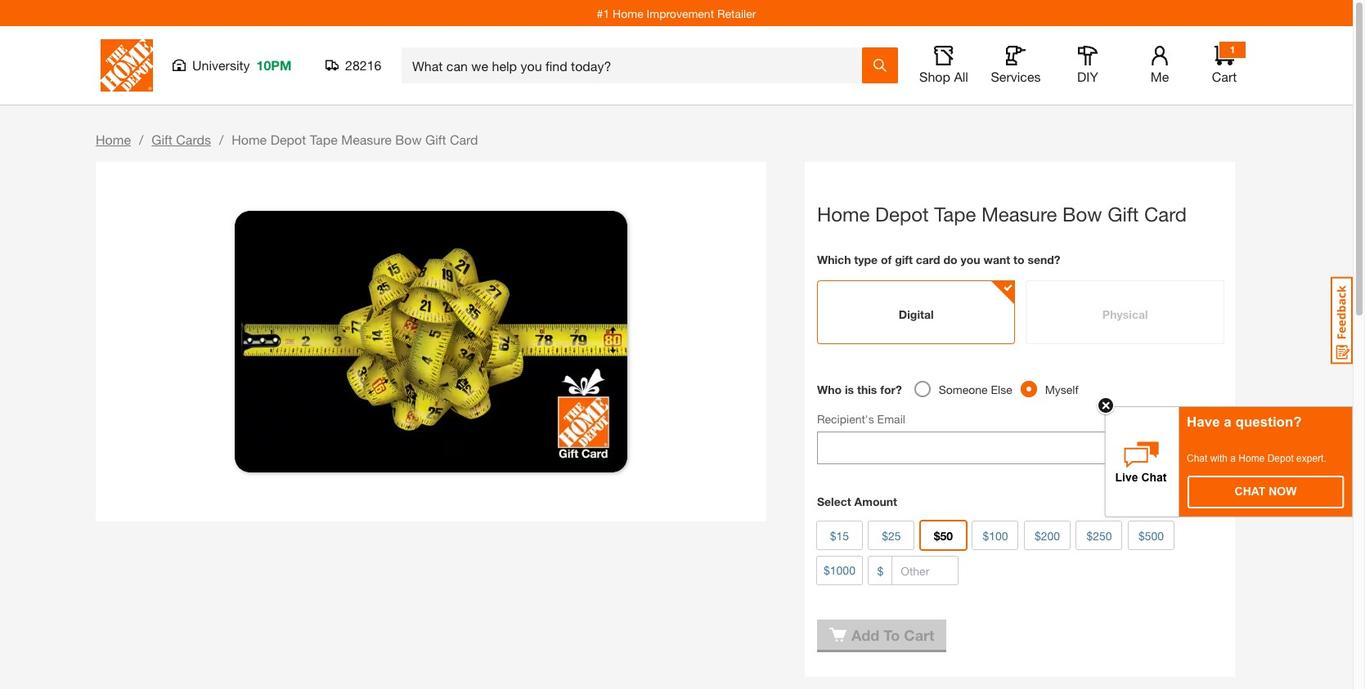 Task type: locate. For each thing, give the bounding box(es) containing it.
for?
[[881, 383, 902, 397]]

this
[[858, 383, 878, 397]]

to
[[884, 626, 900, 644]]

have a question?
[[1187, 415, 1303, 431]]

home up which
[[817, 203, 870, 226]]

all
[[955, 69, 969, 84]]

0 horizontal spatial cart
[[904, 626, 935, 644]]

measure
[[341, 132, 392, 147], [982, 203, 1058, 226]]

0 horizontal spatial card
[[450, 132, 478, 147]]

$15 button
[[817, 522, 862, 550]]

cart
[[1213, 69, 1237, 84], [904, 626, 935, 644]]

0 vertical spatial depot
[[271, 132, 306, 147]]

physical link
[[1027, 281, 1225, 345]]

cart down the 1
[[1213, 69, 1237, 84]]

What can we help you find today? search field
[[412, 48, 862, 83]]

home left gift cards link
[[96, 132, 131, 147]]

measure down 28216
[[341, 132, 392, 147]]

/ right home "link"
[[139, 132, 143, 147]]

1 vertical spatial measure
[[982, 203, 1058, 226]]

1 vertical spatial depot
[[876, 203, 929, 226]]

$50
[[934, 529, 953, 543]]

0 vertical spatial measure
[[341, 132, 392, 147]]

do
[[944, 253, 958, 267]]

home
[[613, 6, 644, 20], [96, 132, 131, 147], [232, 132, 267, 147], [817, 203, 870, 226], [1239, 454, 1265, 465]]

add to cart
[[852, 626, 935, 644]]

card
[[450, 132, 478, 147], [1145, 203, 1187, 226]]

$500
[[1139, 529, 1164, 543]]

1 horizontal spatial cart
[[1213, 69, 1237, 84]]

2 vertical spatial depot
[[1268, 454, 1294, 465]]

cart right to
[[904, 626, 935, 644]]

cards
[[176, 132, 211, 147]]

depot
[[271, 132, 306, 147], [876, 203, 929, 226], [1268, 454, 1294, 465]]

physical
[[1103, 308, 1149, 322]]

1 horizontal spatial tape
[[935, 203, 976, 226]]

0 horizontal spatial tape
[[310, 132, 338, 147]]

chat with a home depot expert.
[[1187, 454, 1327, 465]]

digital link
[[817, 281, 1016, 345]]

a
[[1224, 415, 1232, 431], [1231, 454, 1236, 465]]

a right have
[[1224, 415, 1232, 431]]

$500 button
[[1129, 522, 1174, 550]]

chat now link
[[1189, 477, 1344, 508]]

/
[[139, 132, 143, 147], [219, 132, 224, 147]]

question?
[[1236, 415, 1303, 431]]

tape
[[310, 132, 338, 147], [935, 203, 976, 226]]

else
[[991, 383, 1013, 397]]

a right with
[[1231, 454, 1236, 465]]

add to cart icon image
[[830, 628, 848, 643]]

diy
[[1078, 69, 1099, 84]]

0 horizontal spatial /
[[139, 132, 143, 147]]

recipient's
[[817, 412, 875, 426]]

2 horizontal spatial gift
[[1108, 203, 1139, 226]]

gift
[[152, 132, 172, 147], [426, 132, 446, 147], [1108, 203, 1139, 226]]

university 10pm
[[192, 57, 292, 73]]

which
[[817, 253, 851, 267]]

gift cards link
[[152, 132, 211, 147]]

$1000
[[824, 564, 856, 578]]

2 / from the left
[[219, 132, 224, 147]]

with
[[1211, 454, 1228, 465]]

cart 1
[[1213, 43, 1237, 84]]

select
[[817, 495, 852, 509]]

depot up gift
[[876, 203, 929, 226]]

gift
[[895, 253, 913, 267]]

1 vertical spatial a
[[1231, 454, 1236, 465]]

bow
[[395, 132, 422, 147], [1063, 203, 1103, 226]]

1 / from the left
[[139, 132, 143, 147]]

28216 button
[[326, 57, 382, 74]]

1 horizontal spatial /
[[219, 132, 224, 147]]

shop
[[920, 69, 951, 84]]

retailer
[[718, 6, 756, 20]]

add to cart button
[[817, 620, 947, 651]]

1 horizontal spatial card
[[1145, 203, 1187, 226]]

$1000 button
[[817, 557, 862, 585]]

to
[[1014, 253, 1025, 267]]

depot left expert.
[[1268, 454, 1294, 465]]

home link
[[96, 132, 131, 147]]

email
[[878, 412, 906, 426]]

myself
[[1046, 383, 1079, 397]]

chat
[[1187, 454, 1208, 465]]

0 vertical spatial bow
[[395, 132, 422, 147]]

/ right cards
[[219, 132, 224, 147]]

1 vertical spatial cart
[[904, 626, 935, 644]]

1 horizontal spatial measure
[[982, 203, 1058, 226]]

$250 button
[[1077, 522, 1122, 550]]

services
[[991, 69, 1041, 84]]

improvement
[[647, 6, 714, 20]]

tape down the 28216 button
[[310, 132, 338, 147]]

1 vertical spatial bow
[[1063, 203, 1103, 226]]

depot down 10pm
[[271, 132, 306, 147]]

of
[[881, 253, 892, 267]]

which type of gift card do you want to send?
[[817, 253, 1061, 267]]

0 horizontal spatial measure
[[341, 132, 392, 147]]

0 vertical spatial cart
[[1213, 69, 1237, 84]]

default image digital image
[[235, 211, 628, 473]]

measure up to
[[982, 203, 1058, 226]]

1 vertical spatial tape
[[935, 203, 976, 226]]

tape up do
[[935, 203, 976, 226]]



Task type: vqa. For each thing, say whether or not it's contained in the screenshot.
page
no



Task type: describe. For each thing, give the bounding box(es) containing it.
is
[[845, 383, 854, 397]]

shop all button
[[918, 46, 971, 85]]

chat now
[[1235, 485, 1297, 499]]

have
[[1187, 415, 1221, 431]]

0 vertical spatial tape
[[310, 132, 338, 147]]

Recipient's Email email field
[[817, 432, 1227, 465]]

services button
[[990, 46, 1043, 85]]

send?
[[1028, 253, 1061, 267]]

who
[[817, 383, 842, 397]]

type
[[855, 253, 878, 267]]

1 vertical spatial card
[[1145, 203, 1187, 226]]

28216
[[345, 57, 382, 73]]

university
[[192, 57, 250, 73]]

0 horizontal spatial gift
[[152, 132, 172, 147]]

home right cards
[[232, 132, 267, 147]]

the home depot logo image
[[101, 39, 153, 92]]

$200
[[1035, 529, 1061, 543]]

0 horizontal spatial bow
[[395, 132, 422, 147]]

now
[[1269, 485, 1297, 499]]

me
[[1151, 69, 1170, 84]]

amount
[[855, 495, 898, 509]]

$25
[[882, 529, 901, 543]]

1
[[1230, 43, 1236, 56]]

cart inside the add to cart button
[[904, 626, 935, 644]]

$100
[[983, 529, 1009, 543]]

recipient's email
[[817, 412, 906, 426]]

#1
[[597, 6, 610, 20]]

2 horizontal spatial depot
[[1268, 454, 1294, 465]]

#1 home improvement retailer
[[597, 6, 756, 20]]

someone else
[[939, 383, 1013, 397]]

chat
[[1235, 485, 1266, 499]]

$200 button
[[1025, 522, 1070, 550]]

home depot tape measure bow gift card
[[817, 203, 1187, 226]]

10pm
[[257, 57, 292, 73]]

home / gift cards / home depot tape measure bow gift card
[[96, 132, 478, 147]]

select amount
[[817, 495, 898, 509]]

1 horizontal spatial gift
[[426, 132, 446, 147]]

feedback link image
[[1331, 277, 1353, 365]]

someone
[[939, 383, 988, 397]]

who is this for?
[[817, 383, 902, 397]]

$15
[[830, 529, 850, 543]]

home right the "#1"
[[613, 6, 644, 20]]

0 horizontal spatial depot
[[271, 132, 306, 147]]

card
[[916, 253, 941, 267]]

$
[[878, 565, 884, 578]]

1 horizontal spatial depot
[[876, 203, 929, 226]]

$100 button
[[973, 522, 1018, 550]]

Other number field
[[901, 565, 954, 578]]

0 vertical spatial a
[[1224, 415, 1232, 431]]

0 vertical spatial card
[[450, 132, 478, 147]]

$ button
[[869, 557, 958, 585]]

you
[[961, 253, 981, 267]]

1 horizontal spatial bow
[[1063, 203, 1103, 226]]

want
[[984, 253, 1011, 267]]

shop all
[[920, 69, 969, 84]]

home right with
[[1239, 454, 1265, 465]]

expert.
[[1297, 454, 1327, 465]]

me button
[[1134, 46, 1187, 85]]

$50 button
[[921, 522, 966, 550]]

digital
[[899, 308, 934, 322]]

$250
[[1087, 529, 1113, 543]]

$25 button
[[869, 522, 914, 550]]

diy button
[[1062, 46, 1115, 85]]

add
[[852, 626, 880, 644]]



